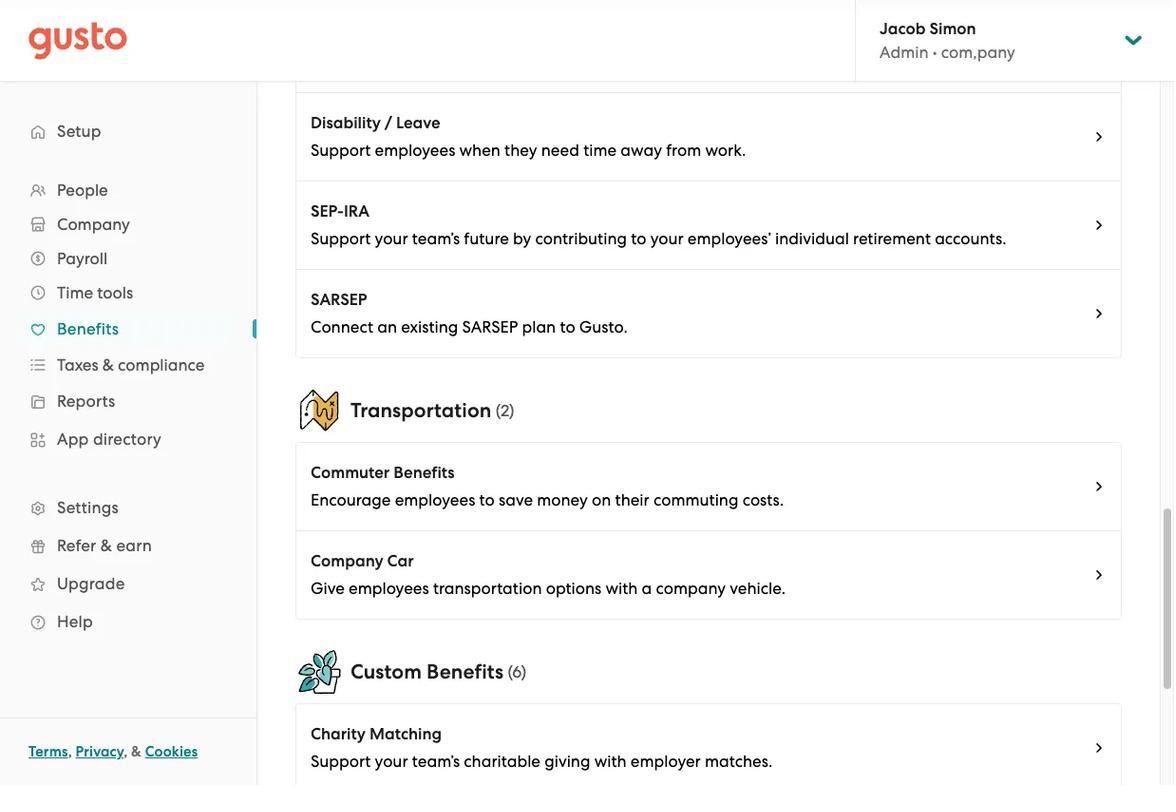 Task type: locate. For each thing, give the bounding box(es) containing it.
1 vertical spatial opens in current tab image
[[1092, 740, 1107, 756]]

1 team's from the top
[[412, 229, 460, 248]]

commuter
[[311, 463, 390, 483]]

& inside the refer & earn link
[[101, 536, 112, 555]]

0 vertical spatial benefits
[[57, 319, 119, 338]]

reports link
[[19, 384, 238, 418]]

jacob simon admin • com,pany
[[880, 19, 1016, 62]]

transportation ( 2 )
[[351, 398, 515, 423]]

benefits down time tools
[[57, 319, 119, 338]]

0 horizontal spatial (
[[496, 401, 501, 420]]

leave
[[396, 113, 441, 133]]

time tools button
[[19, 276, 238, 310]]

0 horizontal spatial )
[[509, 401, 515, 420]]

1 horizontal spatial ,
[[124, 743, 128, 760]]

1 vertical spatial (
[[508, 662, 513, 681]]

1 opens in current tab image from the top
[[1092, 129, 1107, 144]]

1 vertical spatial benefits
[[394, 463, 455, 483]]

) inside transportation ( 2 )
[[509, 401, 515, 420]]

with
[[606, 579, 638, 598], [595, 752, 627, 771]]

)
[[509, 401, 515, 420], [522, 662, 527, 681]]

0 vertical spatial employees
[[375, 141, 456, 160]]

cookies button
[[145, 740, 198, 763]]

0 vertical spatial &
[[102, 355, 114, 374]]

support inside charity matching support your team's charitable giving with employer matches.
[[311, 752, 371, 771]]

support for sep-
[[311, 229, 371, 248]]

( inside transportation ( 2 )
[[496, 401, 501, 420]]

sep-ira support your team's future by contributing to your employees' individual retirement accounts.
[[311, 201, 1007, 248]]

list containing commuter benefits
[[296, 442, 1122, 620]]

with inside charity matching support your team's charitable giving with employer matches.
[[595, 752, 627, 771]]

employees up car
[[395, 490, 476, 509]]

app
[[57, 430, 89, 449]]

& inside taxes & compliance dropdown button
[[102, 355, 114, 374]]

0 horizontal spatial company
[[57, 215, 130, 234]]

employees inside the "commuter benefits encourage employees to save money on their commuting costs."
[[395, 490, 476, 509]]

time
[[584, 141, 617, 160]]

employees'
[[688, 229, 772, 248]]

,
[[68, 743, 72, 760], [124, 743, 128, 760]]

benefits inside the "commuter benefits encourage employees to save money on their commuting costs."
[[394, 463, 455, 483]]

payroll button
[[19, 241, 238, 276]]

0 vertical spatial team's
[[412, 229, 460, 248]]

when
[[460, 141, 501, 160]]

sarsep left plan
[[462, 317, 518, 336]]

( right transportation
[[496, 401, 501, 420]]

individual
[[776, 229, 850, 248]]

( up charity matching support your team's charitable giving with employer matches.
[[508, 662, 513, 681]]

1 vertical spatial support
[[311, 229, 371, 248]]

& right taxes
[[102, 355, 114, 374]]

future
[[464, 229, 509, 248]]

1 vertical spatial team's
[[412, 752, 460, 771]]

jacob
[[880, 19, 926, 39]]

0 vertical spatial to
[[631, 229, 647, 248]]

opens in current tab image
[[1092, 129, 1107, 144], [1092, 218, 1107, 233], [1092, 479, 1107, 494], [1092, 567, 1107, 583]]

list containing people
[[0, 173, 257, 641]]

company inside company car give employees transportation options with a company vehicle.
[[311, 551, 384, 571]]

1 vertical spatial )
[[522, 662, 527, 681]]

1 vertical spatial sarsep
[[462, 317, 518, 336]]

opens in current tab image
[[1092, 306, 1107, 321], [1092, 740, 1107, 756]]

team's down matching
[[412, 752, 460, 771]]

1 vertical spatial &
[[101, 536, 112, 555]]

1 horizontal spatial company
[[311, 551, 384, 571]]

your up an
[[375, 229, 408, 248]]

support inside sep-ira support your team's future by contributing to your employees' individual retirement accounts.
[[311, 229, 371, 248]]

team's inside charity matching support your team's charitable giving with employer matches.
[[412, 752, 460, 771]]

on
[[592, 490, 611, 509]]

to
[[631, 229, 647, 248], [560, 317, 576, 336], [480, 490, 495, 509]]

1 horizontal spatial to
[[560, 317, 576, 336]]

, left cookies
[[124, 743, 128, 760]]

employees inside company car give employees transportation options with a company vehicle.
[[349, 579, 429, 598]]

employees down car
[[349, 579, 429, 598]]

disability
[[311, 113, 381, 133]]

with right giving
[[595, 752, 627, 771]]

to right contributing
[[631, 229, 647, 248]]

sarsep
[[311, 290, 367, 310], [462, 317, 518, 336]]

0 vertical spatial (
[[496, 401, 501, 420]]

company inside dropdown button
[[57, 215, 130, 234]]

3 opens in current tab image from the top
[[1092, 479, 1107, 494]]

1 vertical spatial company
[[311, 551, 384, 571]]

benefits
[[57, 319, 119, 338], [394, 463, 455, 483], [427, 660, 504, 684]]

1 support from the top
[[311, 141, 371, 160]]

your inside charity matching support your team's charitable giving with employer matches.
[[375, 752, 408, 771]]

benefits down transportation
[[394, 463, 455, 483]]

they
[[505, 141, 537, 160]]

2 vertical spatial to
[[480, 490, 495, 509]]

simon
[[930, 19, 977, 39]]

with inside company car give employees transportation options with a company vehicle.
[[606, 579, 638, 598]]

2 opens in current tab image from the top
[[1092, 218, 1107, 233]]

opens in current tab image for matching
[[1092, 740, 1107, 756]]

2 vertical spatial support
[[311, 752, 371, 771]]

save
[[499, 490, 533, 509]]

1 horizontal spatial )
[[522, 662, 527, 681]]

connect
[[311, 317, 373, 336]]

) up the "commuter benefits encourage employees to save money on their commuting costs."
[[509, 401, 515, 420]]

team's left future
[[412, 229, 460, 248]]

team's for ira
[[412, 229, 460, 248]]

your
[[375, 229, 408, 248], [651, 229, 684, 248], [375, 752, 408, 771]]

opens in current tab image for sep-ira
[[1092, 218, 1107, 233]]

terms link
[[29, 743, 68, 760]]

&
[[102, 355, 114, 374], [101, 536, 112, 555], [131, 743, 142, 760]]

to right plan
[[560, 317, 576, 336]]

0 horizontal spatial to
[[480, 490, 495, 509]]

0 horizontal spatial ,
[[68, 743, 72, 760]]

app directory
[[57, 430, 162, 449]]

team's
[[412, 229, 460, 248], [412, 752, 460, 771]]

contributing
[[536, 229, 627, 248]]

company for company car give employees transportation options with a company vehicle.
[[311, 551, 384, 571]]

0 vertical spatial support
[[311, 141, 371, 160]]

privacy link
[[76, 743, 124, 760]]

4 opens in current tab image from the top
[[1092, 567, 1107, 583]]

taxes & compliance button
[[19, 348, 238, 382]]

2 horizontal spatial to
[[631, 229, 647, 248]]

1 horizontal spatial (
[[508, 662, 513, 681]]

employees down 'leave'
[[375, 141, 456, 160]]

costs.
[[743, 490, 784, 509]]

0 horizontal spatial sarsep
[[311, 290, 367, 310]]

help
[[57, 612, 93, 631]]

2 opens in current tab image from the top
[[1092, 740, 1107, 756]]

benefits left '6'
[[427, 660, 504, 684]]

list containing disability / leave
[[296, 0, 1122, 358]]

0 vertical spatial company
[[57, 215, 130, 234]]

1 , from the left
[[68, 743, 72, 760]]

list
[[296, 0, 1122, 358], [0, 173, 257, 641], [296, 442, 1122, 620]]

charity matching support your team's charitable giving with employer matches.
[[311, 724, 773, 771]]

1 vertical spatial with
[[595, 752, 627, 771]]

& left 'earn'
[[101, 536, 112, 555]]

company
[[57, 215, 130, 234], [311, 551, 384, 571]]

ira
[[344, 201, 370, 221]]

( inside custom benefits ( 6 )
[[508, 662, 513, 681]]

0 vertical spatial with
[[606, 579, 638, 598]]

0 vertical spatial )
[[509, 401, 515, 420]]

gusto.
[[580, 317, 628, 336]]

opens in current tab image for disability / leave
[[1092, 129, 1107, 144]]

cookies
[[145, 743, 198, 760]]

1 opens in current tab image from the top
[[1092, 306, 1107, 321]]

car
[[387, 551, 414, 571]]

support down disability
[[311, 141, 371, 160]]

) inside custom benefits ( 6 )
[[522, 662, 527, 681]]

matches.
[[705, 752, 773, 771]]

refer & earn link
[[19, 528, 238, 563]]

team's for matching
[[412, 752, 460, 771]]

with left a
[[606, 579, 638, 598]]

2 vertical spatial benefits
[[427, 660, 504, 684]]

terms , privacy , & cookies
[[29, 743, 198, 760]]

earn
[[116, 536, 152, 555]]

support down charity
[[311, 752, 371, 771]]

) up charity matching support your team's charitable giving with employer matches.
[[522, 662, 527, 681]]

, left the "privacy" link
[[68, 743, 72, 760]]

settings
[[57, 498, 119, 517]]

team's inside sep-ira support your team's future by contributing to your employees' individual retirement accounts.
[[412, 229, 460, 248]]

2 team's from the top
[[412, 752, 460, 771]]

employees inside disability / leave support employees when they need time away from work.
[[375, 141, 456, 160]]

3 support from the top
[[311, 752, 371, 771]]

0 vertical spatial opens in current tab image
[[1092, 306, 1107, 321]]

time
[[57, 283, 93, 302]]

2 support from the top
[[311, 229, 371, 248]]

1 vertical spatial employees
[[395, 490, 476, 509]]

company down people
[[57, 215, 130, 234]]

to inside "sarsep connect an existing sarsep plan to gusto."
[[560, 317, 576, 336]]

custom
[[351, 660, 422, 684]]

& left cookies
[[131, 743, 142, 760]]

to left save
[[480, 490, 495, 509]]

employees
[[375, 141, 456, 160], [395, 490, 476, 509], [349, 579, 429, 598]]

sarsep up connect
[[311, 290, 367, 310]]

support for charity
[[311, 752, 371, 771]]

2 , from the left
[[124, 743, 128, 760]]

1 vertical spatial to
[[560, 317, 576, 336]]

giving
[[545, 752, 591, 771]]

their
[[615, 490, 650, 509]]

time tools
[[57, 283, 133, 302]]

company up give
[[311, 551, 384, 571]]

your down matching
[[375, 752, 408, 771]]

from
[[666, 141, 702, 160]]

& for earn
[[101, 536, 112, 555]]

gusto navigation element
[[0, 82, 257, 671]]

payroll
[[57, 249, 108, 268]]

benefits link
[[19, 312, 238, 346]]

2 vertical spatial employees
[[349, 579, 429, 598]]

to inside the "commuter benefits encourage employees to save money on their commuting costs."
[[480, 490, 495, 509]]

support down sep- at the top left of the page
[[311, 229, 371, 248]]

taxes
[[57, 355, 98, 374]]



Task type: describe. For each thing, give the bounding box(es) containing it.
sep-
[[311, 201, 344, 221]]

encourage
[[311, 490, 391, 509]]

benefits for commuter
[[394, 463, 455, 483]]

retirement
[[854, 229, 931, 248]]

transportation
[[433, 579, 542, 598]]

6
[[513, 662, 522, 681]]

app directory link
[[19, 422, 238, 456]]

plan
[[522, 317, 556, 336]]

your for ira
[[375, 229, 408, 248]]

need
[[541, 141, 580, 160]]

people button
[[19, 173, 238, 207]]

an
[[377, 317, 397, 336]]

opens in current tab image for company car
[[1092, 567, 1107, 583]]

company button
[[19, 207, 238, 241]]

employees for car
[[349, 579, 429, 598]]

benefits for custom
[[427, 660, 504, 684]]

money
[[537, 490, 588, 509]]

employer
[[631, 752, 701, 771]]

opens in current tab image for connect
[[1092, 306, 1107, 321]]

your for matching
[[375, 752, 408, 771]]

support inside disability / leave support employees when they need time away from work.
[[311, 141, 371, 160]]

commuter benefits encourage employees to save money on their commuting costs.
[[311, 463, 784, 509]]

•
[[933, 43, 938, 62]]

tools
[[97, 283, 133, 302]]

reports
[[57, 392, 115, 411]]

accounts.
[[935, 229, 1007, 248]]

taxes & compliance
[[57, 355, 205, 374]]

settings link
[[19, 490, 238, 525]]

matching
[[370, 724, 442, 744]]

work.
[[706, 141, 746, 160]]

people
[[57, 181, 108, 200]]

vehicle.
[[730, 579, 786, 598]]

custom benefits ( 6 )
[[351, 660, 527, 684]]

opens in current tab image for commuter benefits
[[1092, 479, 1107, 494]]

sarsep connect an existing sarsep plan to gusto.
[[311, 290, 628, 336]]

company for company
[[57, 215, 130, 234]]

benefits inside gusto navigation 'element'
[[57, 319, 119, 338]]

help link
[[19, 604, 238, 639]]

existing
[[401, 317, 458, 336]]

by
[[513, 229, 532, 248]]

upgrade link
[[19, 566, 238, 601]]

to inside sep-ira support your team's future by contributing to your employees' individual retirement accounts.
[[631, 229, 647, 248]]

0 vertical spatial sarsep
[[311, 290, 367, 310]]

your left employees' on the right top of page
[[651, 229, 684, 248]]

upgrade
[[57, 574, 125, 593]]

1 horizontal spatial sarsep
[[462, 317, 518, 336]]

/
[[385, 113, 392, 133]]

company
[[656, 579, 726, 598]]

terms
[[29, 743, 68, 760]]

& for compliance
[[102, 355, 114, 374]]

commuting
[[654, 490, 739, 509]]

company car give employees transportation options with a company vehicle.
[[311, 551, 786, 598]]

a
[[642, 579, 652, 598]]

setup link
[[19, 114, 238, 148]]

home image
[[29, 21, 127, 59]]

compliance
[[118, 355, 205, 374]]

charitable
[[464, 752, 541, 771]]

away
[[621, 141, 662, 160]]

com,pany
[[942, 43, 1016, 62]]

privacy
[[76, 743, 124, 760]]

employees for benefits
[[395, 490, 476, 509]]

transportation
[[351, 398, 492, 423]]

options
[[546, 579, 602, 598]]

2 vertical spatial &
[[131, 743, 142, 760]]

refer
[[57, 536, 96, 555]]

2
[[501, 401, 509, 420]]

refer & earn
[[57, 536, 152, 555]]

give
[[311, 579, 345, 598]]

admin
[[880, 43, 929, 62]]

setup
[[57, 122, 101, 141]]

directory
[[93, 430, 162, 449]]

disability / leave support employees when they need time away from work.
[[311, 113, 746, 160]]

charity
[[311, 724, 366, 744]]



Task type: vqa. For each thing, say whether or not it's contained in the screenshot.
We'Ve Used The Info You Shared To Build Your Company A Customized Gusto Setup Experience.
no



